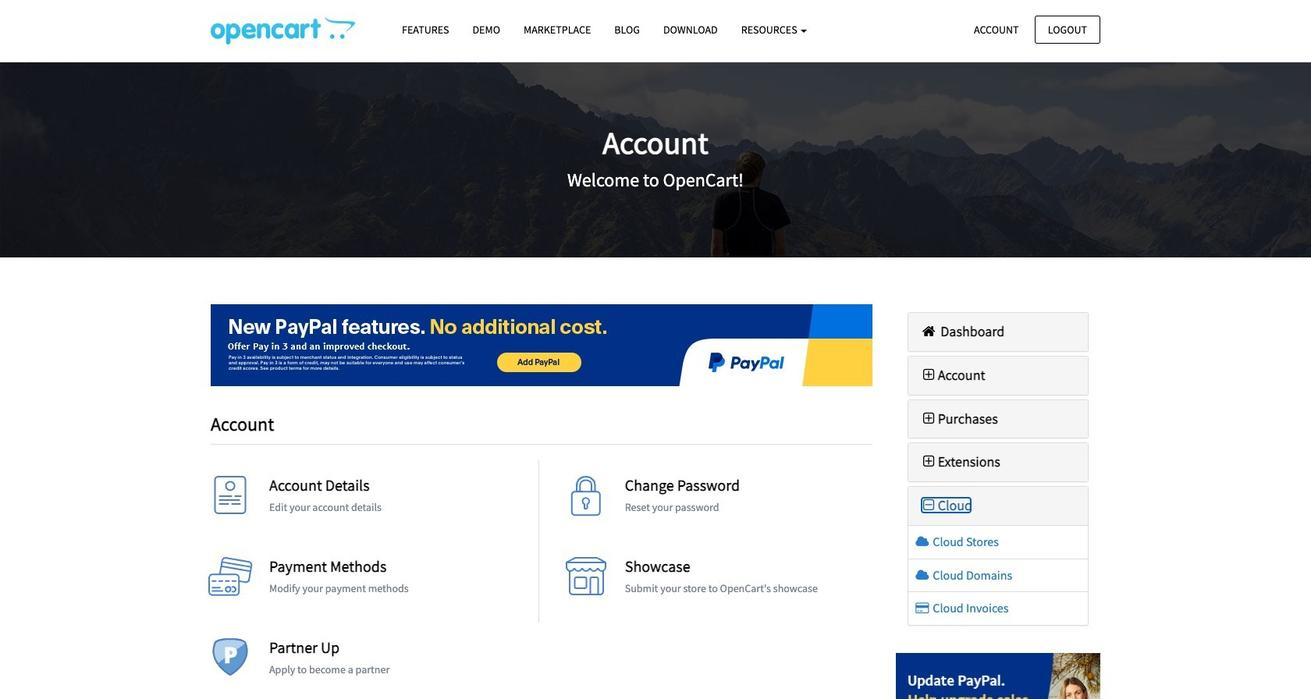 Task type: describe. For each thing, give the bounding box(es) containing it.
opencart - your account image
[[211, 16, 355, 44]]

0 vertical spatial paypal image
[[211, 304, 872, 386]]

apply to become a partner image
[[207, 638, 254, 685]]

fw image
[[920, 499, 938, 513]]

cloud image
[[915, 536, 931, 548]]

1 plus square o image from the top
[[920, 368, 938, 382]]

change password image
[[563, 476, 610, 523]]

home image
[[920, 325, 938, 339]]

plus square o image
[[920, 412, 938, 426]]



Task type: locate. For each thing, give the bounding box(es) containing it.
credit card image
[[915, 602, 931, 615]]

paypal image
[[211, 304, 872, 386], [896, 653, 1101, 699]]

plus square o image down plus square o icon
[[920, 455, 938, 469]]

0 vertical spatial plus square o image
[[920, 368, 938, 382]]

cloud image
[[915, 569, 931, 581]]

0 horizontal spatial paypal image
[[211, 304, 872, 386]]

showcase image
[[563, 557, 610, 604]]

2 plus square o image from the top
[[920, 455, 938, 469]]

plus square o image up plus square o icon
[[920, 368, 938, 382]]

1 vertical spatial paypal image
[[896, 653, 1101, 699]]

1 horizontal spatial paypal image
[[896, 653, 1101, 699]]

plus square o image
[[920, 368, 938, 382], [920, 455, 938, 469]]

account image
[[207, 476, 254, 523]]

1 vertical spatial plus square o image
[[920, 455, 938, 469]]

payment methods image
[[207, 557, 254, 604]]



Task type: vqa. For each thing, say whether or not it's contained in the screenshot.
Opencart 3 Development Masterclass image
no



